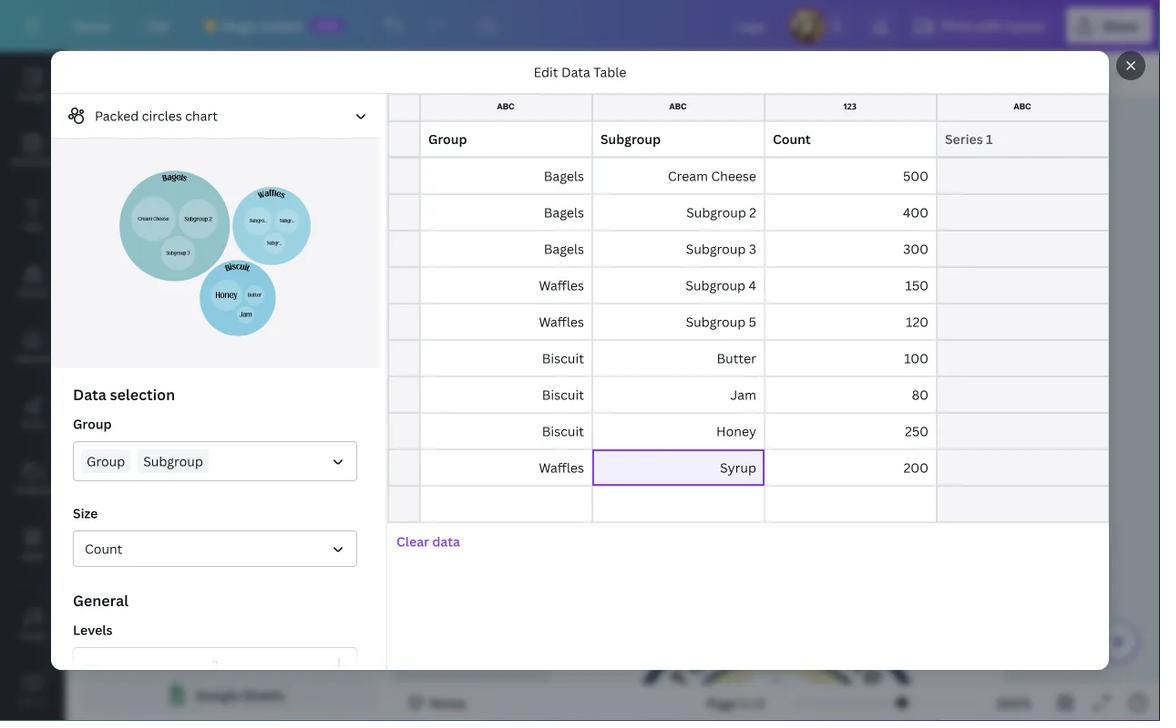 Task type: locate. For each thing, give the bounding box(es) containing it.
text button
[[0, 183, 66, 249]]

1 horizontal spatial page
[[707, 694, 737, 712]]

0 vertical spatial page
[[549, 511, 579, 528]]

2
[[582, 511, 589, 528], [758, 694, 765, 712]]

data left table
[[233, 161, 261, 178]]

add data
[[80, 603, 130, 618]]

0 horizontal spatial data
[[233, 161, 261, 178]]

group up size
[[87, 453, 125, 470]]

group for size
[[73, 415, 112, 433]]

uploads button
[[0, 315, 66, 380]]

canva assistant image
[[1108, 631, 1130, 653]]

elements
[[12, 155, 54, 167]]

data
[[562, 63, 591, 81], [135, 113, 164, 130], [73, 385, 107, 404], [104, 603, 130, 618]]

group down data selection at the bottom of page
[[73, 415, 112, 433]]

0 horizontal spatial page
[[549, 511, 579, 528]]

2 left -
[[582, 511, 589, 528]]

csv
[[252, 642, 277, 660]]

upload csv button
[[80, 633, 378, 669]]

group
[[73, 415, 112, 433], [87, 453, 125, 470]]

page left -
[[549, 511, 579, 528]]

data
[[233, 161, 261, 178], [432, 533, 460, 550]]

page 1 / 2
[[707, 694, 765, 712]]

elements button
[[0, 118, 66, 183]]

brand button
[[0, 249, 66, 315]]

home
[[73, 17, 110, 34]]

edit
[[534, 63, 558, 81]]

/
[[750, 694, 755, 712]]

google sheets button
[[80, 677, 378, 713]]

size
[[73, 505, 98, 522]]

packed
[[95, 107, 139, 124]]

data right clear
[[432, 533, 460, 550]]

1 vertical spatial data
[[432, 533, 460, 550]]

1 vertical spatial 2
[[758, 694, 765, 712]]

Levels text field
[[109, 648, 321, 683]]

2 right "/"
[[758, 694, 765, 712]]

color group
[[456, 59, 544, 88]]

toro
[[707, 190, 848, 275]]

switch
[[261, 17, 303, 34]]

data inside button
[[233, 161, 261, 178]]

0 vertical spatial group
[[73, 415, 112, 433]]

data right the add
[[104, 603, 130, 618]]

expand
[[184, 161, 230, 178]]

1 horizontal spatial 2
[[758, 694, 765, 712]]

Edit value text field
[[593, 158, 765, 194], [937, 158, 1110, 194], [81, 226, 161, 263], [420, 231, 593, 267], [593, 231, 765, 267], [765, 231, 937, 267], [937, 231, 1110, 267], [81, 263, 161, 299], [322, 263, 402, 299], [420, 267, 593, 304], [593, 267, 765, 304], [937, 267, 1110, 304], [81, 299, 161, 336], [322, 299, 402, 336], [593, 304, 765, 340], [765, 304, 937, 340], [937, 304, 1110, 340], [593, 340, 765, 377], [765, 340, 937, 377], [937, 340, 1110, 377], [81, 372, 161, 408], [161, 372, 242, 408], [242, 372, 322, 408], [322, 372, 402, 408], [420, 377, 593, 413], [593, 377, 765, 413], [937, 377, 1110, 413], [81, 408, 161, 445], [242, 408, 322, 445], [322, 408, 402, 445], [765, 413, 937, 449], [937, 413, 1110, 449], [161, 445, 242, 481], [242, 445, 322, 481], [420, 449, 593, 486], [593, 449, 765, 486], [81, 481, 161, 518], [242, 481, 322, 518], [420, 486, 593, 522], [593, 486, 765, 522], [322, 518, 402, 554], [81, 554, 161, 591], [161, 554, 242, 591]]

design
[[18, 89, 48, 102]]

data left chart
[[135, 113, 164, 130]]

data left 'selection'
[[73, 385, 107, 404]]

Design title text field
[[721, 7, 782, 44]]

1 vertical spatial page
[[707, 694, 737, 712]]

data inside button
[[432, 533, 460, 550]]

packed circles chart
[[95, 107, 218, 124]]

data inside button
[[135, 113, 164, 130]]

edit data table
[[534, 63, 627, 81]]

page inside button
[[707, 694, 737, 712]]

general
[[73, 591, 129, 610]]

magic
[[222, 17, 258, 34]]

upload csv
[[204, 642, 277, 660]]

clear
[[397, 533, 429, 550]]

notes button
[[401, 688, 475, 718]]

page for page 1 / 2
[[707, 694, 737, 712]]

table
[[594, 63, 627, 81]]

page left 1
[[707, 694, 737, 712]]

chart
[[185, 107, 218, 124]]

subgroup
[[143, 453, 203, 470]]

projects
[[15, 483, 51, 496]]

page
[[549, 511, 579, 528], [707, 694, 737, 712]]

0 vertical spatial 2
[[582, 511, 589, 528]]

Select chart type button
[[58, 101, 372, 130]]

0 vertical spatial data
[[233, 161, 261, 178]]

1 vertical spatial group
[[87, 453, 125, 470]]

1 horizontal spatial data
[[432, 533, 460, 550]]

clear data
[[397, 533, 460, 550]]

Edit value text field
[[420, 121, 593, 158], [593, 121, 765, 158], [765, 121, 937, 158], [937, 121, 1110, 158], [420, 158, 593, 194], [765, 158, 937, 194], [420, 194, 593, 231], [593, 194, 765, 231], [765, 194, 937, 231], [937, 194, 1110, 231], [161, 226, 242, 263], [242, 226, 322, 263], [322, 226, 402, 263], [161, 263, 242, 299], [242, 263, 322, 299], [765, 267, 937, 304], [161, 299, 242, 336], [242, 299, 322, 336], [420, 304, 593, 340], [81, 336, 161, 372], [161, 336, 242, 372], [242, 336, 322, 372], [322, 336, 402, 372], [420, 340, 593, 377], [765, 377, 937, 413], [161, 408, 242, 445], [420, 413, 593, 449], [593, 413, 765, 449], [81, 445, 161, 481], [322, 445, 402, 481], [765, 449, 937, 486], [937, 449, 1110, 486], [161, 481, 242, 518], [322, 481, 402, 518], [765, 486, 937, 522], [937, 486, 1110, 522], [81, 518, 161, 554], [161, 518, 242, 554], [242, 518, 322, 554], [242, 554, 322, 591], [322, 554, 402, 591]]

group
[[718, 59, 815, 88]]

circles
[[142, 107, 182, 124]]

add
[[80, 603, 102, 618]]

audio button
[[0, 592, 66, 657]]

upload
[[204, 642, 249, 660]]

data selection
[[73, 385, 175, 404]]



Task type: describe. For each thing, give the bounding box(es) containing it.
selection
[[110, 385, 175, 404]]

draw button
[[0, 380, 66, 446]]

count
[[85, 540, 123, 558]]

data for clear
[[432, 533, 460, 550]]

Page title text field
[[600, 511, 668, 529]]

text
[[24, 221, 42, 233]]

-
[[592, 511, 597, 528]]

group for subgroup
[[87, 453, 125, 470]]

levels
[[73, 621, 113, 639]]

expand data table
[[184, 161, 296, 178]]

uploads
[[14, 352, 51, 364]]

data for expand
[[233, 161, 261, 178]]

google
[[196, 686, 239, 703]]

home link
[[58, 7, 125, 44]]

expand data table button
[[77, 151, 382, 188]]

main menu bar
[[0, 0, 1161, 52]]

page 1 / 2 button
[[700, 688, 772, 718]]

studios
[[671, 248, 884, 334]]

apps button
[[0, 511, 66, 577]]

page 2 -
[[549, 511, 600, 528]]

design button
[[0, 52, 66, 118]]

add data button
[[73, 593, 386, 629]]

sheets
[[242, 686, 285, 703]]

data right edit
[[562, 63, 591, 81]]

page for page 2 -
[[549, 511, 579, 528]]

Size button
[[73, 531, 357, 567]]

videos button
[[0, 657, 66, 721]]

google sheets
[[196, 686, 285, 703]]

data button
[[80, 104, 219, 139]]

draw
[[21, 418, 44, 430]]

projects button
[[0, 446, 66, 511]]

brand
[[19, 286, 46, 299]]

1
[[740, 694, 747, 712]]

table
[[264, 161, 296, 178]]

magic switch
[[222, 17, 303, 34]]

0 horizontal spatial 2
[[582, 511, 589, 528]]

apps
[[22, 549, 44, 561]]

show pages image
[[733, 672, 821, 687]]

notes
[[430, 694, 467, 712]]

data inside dropdown button
[[104, 603, 130, 618]]

videos
[[18, 695, 48, 707]]

new
[[316, 19, 339, 31]]

side panel tab list
[[0, 52, 66, 721]]

clear data button
[[387, 523, 469, 560]]

audio
[[20, 629, 46, 641]]

2 inside button
[[758, 694, 765, 712]]



Task type: vqa. For each thing, say whether or not it's contained in the screenshot.
Father's Day
no



